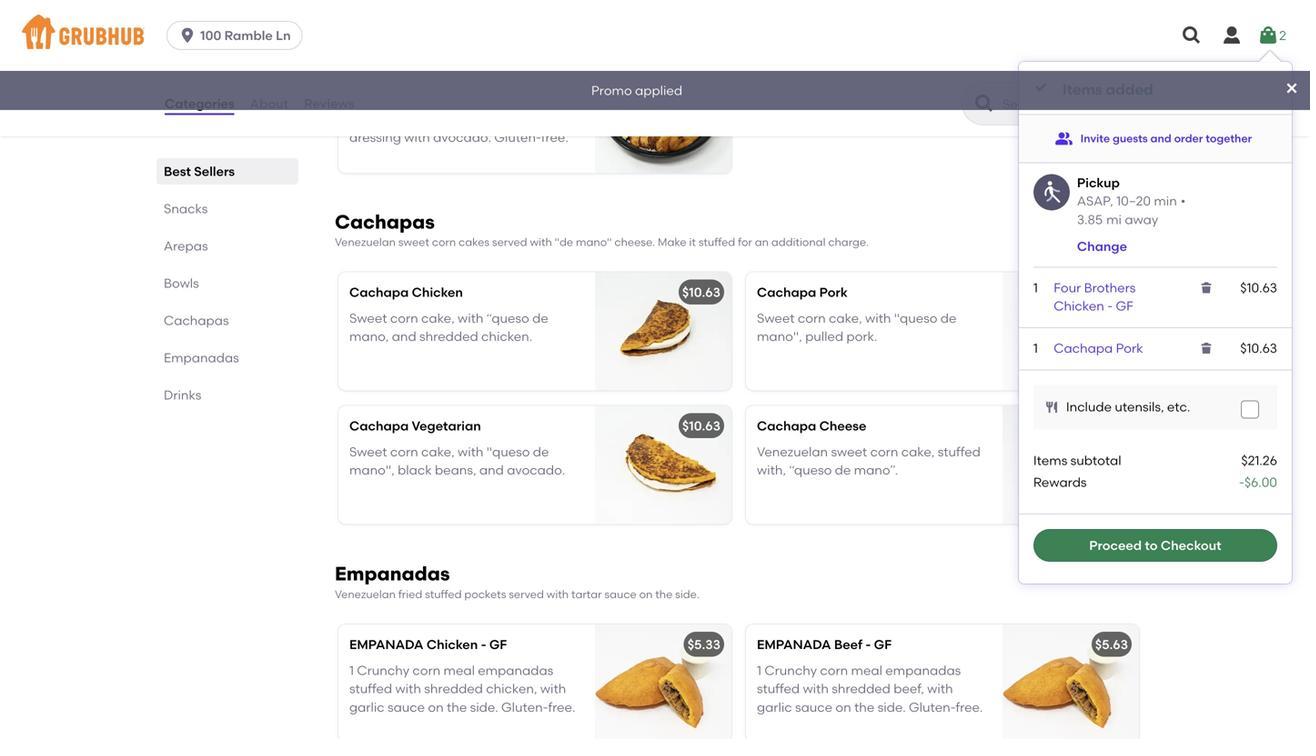 Task type: locate. For each thing, give the bounding box(es) containing it.
1 down the empanada beef - gf
[[757, 663, 762, 679]]

cachapa pork down 'four brothers chicken - gf' link at the top right
[[1054, 341, 1143, 356]]

corn up mano".
[[870, 444, 899, 460]]

0 vertical spatial served
[[492, 236, 527, 249]]

1 meal from the left
[[444, 663, 475, 679]]

empanadas venezuelan fried stuffed pockets served with tartar sauce on the side.
[[335, 563, 700, 602]]

gf right beef
[[874, 637, 892, 653]]

sweet inside venezuelan sweet corn cake, stuffed with, "queso de mano".
[[831, 444, 867, 460]]

2 horizontal spatial sauce
[[795, 700, 833, 716]]

items added
[[1063, 81, 1154, 98]]

side. up $5.33
[[675, 588, 700, 602]]

1 horizontal spatial meal
[[851, 663, 883, 679]]

categories
[[165, 96, 234, 111]]

1 horizontal spatial beans,
[[486, 93, 528, 108]]

gluten- for empanada beef - gf
[[909, 700, 956, 716]]

"queso
[[894, 311, 938, 326], [487, 444, 530, 460]]

chicken for empanadas
[[427, 637, 478, 653]]

avocado,
[[349, 111, 408, 127]]

sweet inside sweet corn cake, with "queso de mano", pulled pork.
[[757, 311, 795, 326]]

best
[[164, 164, 191, 179]]

svg image for include utensils, etc.
[[1045, 400, 1059, 415]]

cachapa up 'mano,' at the left of page
[[349, 285, 409, 300]]

and left order
[[1151, 132, 1172, 145]]

shredded down empanada chicken - gf
[[424, 682, 483, 697]]

sweet down an
[[757, 311, 795, 326]]

chicken down four
[[1054, 299, 1105, 314]]

beans, down vegetarian
[[435, 463, 476, 478]]

1 vertical spatial empanadas
[[335, 563, 450, 586]]

venezuelan left fried
[[335, 588, 396, 602]]

empanadas inside 1 crunchy corn meal empanadas stuffed with shredded beef, with garlic sauce on the side. gluten-free.
[[886, 663, 961, 679]]

pork up sweet corn cake, with "queso de mano", pulled pork.
[[820, 285, 848, 300]]

items left added
[[1063, 81, 1103, 98]]

1 horizontal spatial on
[[639, 588, 653, 602]]

bowls
[[164, 276, 199, 291]]

sweet
[[411, 111, 447, 127], [398, 236, 429, 249], [831, 444, 867, 460]]

0 horizontal spatial and
[[392, 329, 416, 345]]

2 vertical spatial venezuelan
[[335, 588, 396, 602]]

shredded left chicken.
[[420, 329, 478, 345]]

with up pork.
[[865, 311, 891, 326]]

sweet for sweet corn cake, with "queso de mano, and shredded chicken.
[[349, 311, 387, 326]]

1 horizontal spatial pork
[[1116, 341, 1143, 356]]

- for $5.33
[[481, 637, 486, 653]]

1 vertical spatial pork
[[1116, 341, 1143, 356]]

gf up chicken,
[[489, 637, 507, 653]]

empanadas up fried
[[335, 563, 450, 586]]

mano", left pulled
[[757, 329, 802, 345]]

change button
[[1077, 238, 1127, 256]]

beef,
[[894, 682, 924, 697]]

with right chicken,
[[540, 682, 566, 697]]

de inside sweet corn cake, with "queso de mano", black beans, and avocado.
[[533, 444, 549, 460]]

etc.
[[1167, 400, 1191, 415]]

items for items added
[[1063, 81, 1103, 98]]

shredded inside 1 crunchy corn meal empanadas stuffed with shredded chicken, with garlic sauce on the side. gluten-free.
[[424, 682, 483, 697]]

venezuelan inside empanadas venezuelan fried stuffed pockets served with tartar sauce on the side.
[[335, 588, 396, 602]]

venezuelan up with, on the right of page
[[757, 444, 828, 460]]

0 horizontal spatial crunchy
[[357, 663, 410, 679]]

shredded for empanada beef - gf
[[832, 682, 891, 697]]

on inside 1 crunchy corn meal empanadas stuffed with shredded beef, with garlic sauce on the side. gluten-free.
[[836, 700, 851, 716]]

empanada for empanada beef - gf
[[757, 637, 831, 653]]

1 vertical spatial mano",
[[349, 463, 395, 478]]

sweet corn cake, with "queso de mano", black beans, and avocado.
[[349, 444, 565, 478]]

promo applied
[[591, 83, 683, 98]]

100 ramble ln
[[200, 28, 291, 43]]

mano", down cachapa vegetarian
[[349, 463, 395, 478]]

empanadas inside empanadas venezuelan fried stuffed pockets served with tartar sauce on the side.
[[335, 563, 450, 586]]

stuffed inside venezuelan sweet corn cake, stuffed with, "queso de mano".
[[938, 444, 981, 460]]

on down empanada chicken - gf
[[428, 700, 444, 716]]

sweet
[[349, 311, 387, 326], [757, 311, 795, 326], [349, 444, 387, 460]]

gluten- down beef,
[[909, 700, 956, 716]]

2 horizontal spatial and
[[1151, 132, 1172, 145]]

gluten- down tomato, on the top
[[495, 130, 541, 145]]

sweet inside sweet corn cake, with "queso de mano", black beans, and avocado.
[[349, 444, 387, 460]]

empanada beef - gf image
[[1003, 625, 1139, 740]]

0 horizontal spatial beans,
[[435, 463, 476, 478]]

and inside sweet corn cake, with "queso de mano", black beans, and avocado.
[[479, 463, 504, 478]]

stuffed inside cachapas venezuelan sweet corn cakes served with "de mano" cheese. make it stuffed for an additional charge.
[[699, 236, 735, 249]]

cheese
[[820, 419, 867, 434]]

garlic down the empanada beef - gf
[[757, 700, 792, 716]]

cabbage,
[[385, 93, 446, 108]]

1 horizontal spatial empanadas
[[335, 563, 450, 586]]

corn inside venezuelan sweet corn cake, stuffed with, "queso de mano".
[[870, 444, 899, 460]]

cachapa vegetarian image
[[595, 406, 732, 525]]

- down $21.26
[[1239, 475, 1245, 491]]

venezuelan inside cachapas venezuelan sweet corn cakes served with "de mano" cheese. make it stuffed for an additional charge.
[[335, 236, 396, 249]]

2 meal from the left
[[851, 663, 883, 679]]

empanadas inside 1 crunchy corn meal empanadas stuffed with shredded chicken, with garlic sauce on the side. gluten-free.
[[478, 663, 554, 679]]

0 vertical spatial cachapa pork
[[757, 285, 848, 300]]

0 vertical spatial and
[[1151, 132, 1172, 145]]

0 vertical spatial mano",
[[757, 329, 802, 345]]

include
[[1066, 400, 1112, 415]]

side. for 1 crunchy corn meal empanadas stuffed with shredded beef, with garlic sauce on the side. gluten-free.
[[878, 700, 906, 716]]

"de
[[555, 236, 573, 249]]

beef
[[834, 637, 863, 653]]

1 garlic from the left
[[349, 700, 385, 716]]

0 vertical spatial sweet
[[411, 111, 447, 127]]

- inside four brothers chicken - gf
[[1108, 299, 1113, 314]]

"queso inside sweet corn cake, with "queso de mano", black beans, and avocado.
[[487, 444, 530, 460]]

meal for beef
[[851, 663, 883, 679]]

empanadas
[[478, 663, 554, 679], [886, 663, 961, 679]]

empanadas
[[164, 350, 239, 366], [335, 563, 450, 586]]

2 empanada from the left
[[757, 637, 831, 653]]

$6.00
[[1245, 475, 1278, 491]]

on down beef
[[836, 700, 851, 716]]

people icon image
[[1055, 130, 1073, 148]]

corn up pulled
[[798, 311, 826, 326]]

tartar
[[571, 588, 602, 602]]

2 vertical spatial and
[[479, 463, 504, 478]]

1 vertical spatial sweet
[[398, 236, 429, 249]]

brothers
[[1084, 280, 1136, 296]]

shredded inside 1 crunchy corn meal empanadas stuffed with shredded beef, with garlic sauce on the side. gluten-free.
[[832, 682, 891, 697]]

side. down beef,
[[878, 700, 906, 716]]

1 vertical spatial served
[[509, 588, 544, 602]]

sweet up cachapa chicken at the top left of page
[[398, 236, 429, 249]]

corn inside 1 crunchy corn meal empanadas stuffed with shredded chicken, with garlic sauce on the side. gluten-free.
[[413, 663, 441, 679]]

sauce right tartar
[[605, 588, 637, 602]]

and
[[1151, 132, 1172, 145], [392, 329, 416, 345], [479, 463, 504, 478]]

100 ramble ln button
[[167, 21, 310, 50]]

sellers
[[194, 164, 235, 179]]

1
[[1034, 280, 1038, 296], [1034, 341, 1038, 356], [349, 663, 354, 679], [757, 663, 762, 679]]

0 horizontal spatial the
[[447, 700, 467, 716]]

svg image inside "2" button
[[1258, 25, 1280, 46]]

served inside cachapas venezuelan sweet corn cakes served with "de mano" cheese. make it stuffed for an additional charge.
[[492, 236, 527, 249]]

empanadas for chicken,
[[478, 663, 554, 679]]

1 horizontal spatial mano",
[[757, 329, 802, 345]]

1 horizontal spatial and
[[479, 463, 504, 478]]

with down vegetarian
[[458, 444, 484, 460]]

corn left cakes on the left top
[[432, 236, 456, 249]]

corn down cachapa vegetarian
[[390, 444, 418, 460]]

empanada
[[349, 637, 424, 653], [757, 637, 831, 653]]

1 vertical spatial "queso
[[789, 463, 832, 478]]

fresh
[[349, 93, 382, 108]]

cachapa down the 'additional'
[[757, 285, 817, 300]]

1 vertical spatial cachapa pork
[[1054, 341, 1143, 356]]

1 horizontal spatial cachapas
[[335, 210, 435, 234]]

pockets
[[464, 588, 506, 602]]

2 empanadas from the left
[[886, 663, 961, 679]]

1 horizontal spatial "queso
[[894, 311, 938, 326]]

to
[[1145, 538, 1158, 554]]

2 garlic from the left
[[757, 700, 792, 716]]

stuffed inside 1 crunchy corn meal empanadas stuffed with shredded chicken, with garlic sauce on the side. gluten-free.
[[349, 682, 392, 697]]

mano", inside sweet corn cake, with "queso de mano", black beans, and avocado.
[[349, 463, 395, 478]]

de for sweet corn cake, with "queso de mano", black beans, and avocado.
[[533, 444, 549, 460]]

0 vertical spatial pork
[[820, 285, 848, 300]]

chicken up 1 crunchy corn meal empanadas stuffed with shredded chicken, with garlic sauce on the side. gluten-free. at left
[[427, 637, 478, 653]]

0 horizontal spatial cachapas
[[164, 313, 229, 329]]

about
[[250, 96, 289, 111]]

0 horizontal spatial sauce
[[388, 700, 425, 716]]

crunchy for 1 crunchy corn meal empanadas stuffed with shredded chicken, with garlic sauce on the side. gluten-free.
[[357, 663, 410, 679]]

empanadas up chicken,
[[478, 663, 554, 679]]

1 crunchy corn meal empanadas stuffed with shredded beef, with garlic sauce on the side. gluten-free.
[[757, 663, 983, 716]]

mano", inside sweet corn cake, with "queso de mano", pulled pork.
[[757, 329, 802, 345]]

2 button
[[1258, 19, 1287, 52]]

the inside 1 crunchy corn meal empanadas stuffed with shredded beef, with garlic sauce on the side. gluten-free.
[[854, 700, 875, 716]]

served inside empanadas venezuelan fried stuffed pockets served with tartar sauce on the side.
[[509, 588, 544, 602]]

0 vertical spatial beans,
[[486, 93, 528, 108]]

served right the 'pockets'
[[509, 588, 544, 602]]

"queso right with, on the right of page
[[789, 463, 832, 478]]

corn inside 1 crunchy corn meal empanadas stuffed with shredded beef, with garlic sauce on the side. gluten-free.
[[820, 663, 848, 679]]

cachapa pork
[[757, 285, 848, 300], [1054, 341, 1143, 356]]

fresh cabbage, black beans, avocado, sweet plantains, tomato, dressing with avocado. gluten-free.
[[349, 93, 569, 145]]

garlic inside 1 crunchy corn meal empanadas stuffed with shredded beef, with garlic sauce on the side. gluten-free.
[[757, 700, 792, 716]]

cachapa pork inside items added tooltip
[[1054, 341, 1143, 356]]

cachapa cheese image
[[1003, 406, 1139, 525]]

free. for empanada beef - gf
[[956, 700, 983, 716]]

1 left the cachapa pork link
[[1034, 341, 1038, 356]]

2 horizontal spatial on
[[836, 700, 851, 716]]

0 horizontal spatial black
[[398, 463, 432, 478]]

$5.63
[[1095, 637, 1128, 653]]

chicken up sweet corn cake, with "queso de mano, and shredded chicken.
[[412, 285, 463, 300]]

0 vertical spatial cachapas
[[335, 210, 435, 234]]

the down empanada chicken - gf
[[447, 700, 467, 716]]

with inside empanadas venezuelan fried stuffed pockets served with tartar sauce on the side.
[[547, 588, 569, 602]]

gluten- for empanada chicken - gf
[[501, 700, 548, 716]]

shredded down beef
[[832, 682, 891, 697]]

shredded inside sweet corn cake, with "queso de mano, and shredded chicken.
[[420, 329, 478, 345]]

avocado. inside sweet corn cake, with "queso de mano", black beans, and avocado.
[[507, 463, 565, 478]]

gf right bowl
[[434, 67, 452, 83]]

with inside sweet corn cake, with "queso de mano", black beans, and avocado.
[[458, 444, 484, 460]]

sweet down cabbage,
[[411, 111, 447, 127]]

0 horizontal spatial side.
[[470, 700, 498, 716]]

stuffed inside 1 crunchy corn meal empanadas stuffed with shredded beef, with garlic sauce on the side. gluten-free.
[[757, 682, 800, 697]]

black inside sweet corn cake, with "queso de mano", black beans, and avocado.
[[398, 463, 432, 478]]

cachapas up cachapa chicken at the top left of page
[[335, 210, 435, 234]]

0 vertical spatial empanadas
[[164, 350, 239, 366]]

cake, inside venezuelan sweet corn cake, stuffed with, "queso de mano".
[[902, 444, 935, 460]]

svg image
[[1221, 25, 1243, 46], [178, 26, 197, 45], [1199, 281, 1214, 295], [1199, 341, 1214, 356], [1245, 404, 1256, 415]]

search icon image
[[974, 93, 996, 115]]

sweet inside sweet corn cake, with "queso de mano, and shredded chicken.
[[349, 311, 387, 326]]

1 vertical spatial avocado.
[[507, 463, 565, 478]]

free. inside 1 crunchy corn meal empanadas stuffed with shredded beef, with garlic sauce on the side. gluten-free.
[[956, 700, 983, 716]]

0 horizontal spatial empanadas
[[164, 350, 239, 366]]

1 horizontal spatial avocado.
[[507, 463, 565, 478]]

four
[[1054, 280, 1081, 296]]

pork up include utensils, etc.
[[1116, 341, 1143, 356]]

1 empanada from the left
[[349, 637, 424, 653]]

- down brothers
[[1108, 299, 1113, 314]]

de inside sweet corn cake, with "queso de mano", pulled pork.
[[941, 311, 957, 326]]

0 horizontal spatial garlic
[[349, 700, 385, 716]]

the down beef
[[854, 700, 875, 716]]

items subtotal
[[1034, 453, 1122, 468]]

0 vertical spatial black
[[449, 93, 483, 108]]

cake, inside sweet corn cake, with "queso de mano, and shredded chicken.
[[421, 311, 455, 326]]

crunchy inside 1 crunchy corn meal empanadas stuffed with shredded beef, with garlic sauce on the side. gluten-free.
[[765, 663, 817, 679]]

de inside sweet corn cake, with "queso de mano, and shredded chicken.
[[532, 311, 548, 326]]

1 left four
[[1034, 280, 1038, 296]]

the inside 1 crunchy corn meal empanadas stuffed with shredded chicken, with garlic sauce on the side. gluten-free.
[[447, 700, 467, 716]]

cachapa down 'four brothers chicken - gf' link at the top right
[[1054, 341, 1113, 356]]

10–20
[[1117, 193, 1151, 209]]

de for sweet corn cake, with "queso de mano", pulled pork.
[[941, 311, 957, 326]]

$11.63
[[685, 67, 721, 83]]

items up rewards
[[1034, 453, 1068, 468]]

ramble
[[224, 28, 273, 43]]

sweet down cachapa vegetarian
[[349, 444, 387, 460]]

- up 1 crunchy corn meal empanadas stuffed with shredded chicken, with garlic sauce on the side. gluten-free. at left
[[481, 637, 486, 653]]

the right tartar
[[655, 588, 673, 602]]

garlic
[[349, 700, 385, 716], [757, 700, 792, 716]]

on inside 1 crunchy corn meal empanadas stuffed with shredded chicken, with garlic sauce on the side. gluten-free.
[[428, 700, 444, 716]]

1 down empanada chicken - gf
[[349, 663, 354, 679]]

"queso up chicken.
[[487, 311, 529, 326]]

cake, inside sweet corn cake, with "queso de mano", pulled pork.
[[829, 311, 862, 326]]

1 horizontal spatial black
[[449, 93, 483, 108]]

cake, for shredded
[[421, 311, 455, 326]]

added
[[1106, 81, 1154, 98]]

served right cakes on the left top
[[492, 236, 527, 249]]

and right 'mano,' at the left of page
[[392, 329, 416, 345]]

1 horizontal spatial "queso
[[789, 463, 832, 478]]

sauce for 1 crunchy corn meal empanadas stuffed with shredded beef, with garlic sauce on the side. gluten-free.
[[795, 700, 833, 716]]

sweet down cheese
[[831, 444, 867, 460]]

cachapa inside items added tooltip
[[1054, 341, 1113, 356]]

gf down brothers
[[1116, 299, 1134, 314]]

1 vertical spatial black
[[398, 463, 432, 478]]

0 vertical spatial avocado.
[[433, 130, 491, 145]]

away
[[1125, 212, 1159, 227]]

- right beef
[[866, 637, 871, 653]]

avocado.
[[433, 130, 491, 145], [507, 463, 565, 478]]

1 horizontal spatial sauce
[[605, 588, 637, 602]]

and inside button
[[1151, 132, 1172, 145]]

proceed to checkout button
[[1034, 530, 1278, 562]]

sauce inside 1 crunchy corn meal empanadas stuffed with shredded beef, with garlic sauce on the side. gluten-free.
[[795, 700, 833, 716]]

beans, inside sweet corn cake, with "queso de mano", black beans, and avocado.
[[435, 463, 476, 478]]

black down cachapa vegetarian
[[398, 463, 432, 478]]

crunchy down empanada chicken - gf
[[357, 663, 410, 679]]

garlic inside 1 crunchy corn meal empanadas stuffed with shredded chicken, with garlic sauce on the side. gluten-free.
[[349, 700, 385, 716]]

free. inside 1 crunchy corn meal empanadas stuffed with shredded chicken, with garlic sauce on the side. gluten-free.
[[548, 700, 576, 716]]

applied
[[635, 83, 683, 98]]

0 horizontal spatial "queso
[[487, 311, 529, 326]]

crunchy inside 1 crunchy corn meal empanadas stuffed with shredded chicken, with garlic sauce on the side. gluten-free.
[[357, 663, 410, 679]]

cachapas venezuelan sweet corn cakes served with "de mano" cheese. make it stuffed for an additional charge.
[[335, 210, 869, 249]]

arepas
[[164, 238, 208, 254]]

cachapa vegetarian
[[349, 419, 481, 434]]

1 horizontal spatial side.
[[675, 588, 700, 602]]

side. inside empanadas venezuelan fried stuffed pockets served with tartar sauce on the side.
[[675, 588, 700, 602]]

charge.
[[828, 236, 869, 249]]

gluten-
[[495, 130, 541, 145], [501, 700, 548, 716], [909, 700, 956, 716]]

black
[[449, 93, 483, 108], [398, 463, 432, 478]]

0 horizontal spatial avocado.
[[433, 130, 491, 145]]

corn inside cachapas venezuelan sweet corn cakes served with "de mano" cheese. make it stuffed for an additional charge.
[[432, 236, 456, 249]]

1 vertical spatial beans,
[[435, 463, 476, 478]]

1 horizontal spatial crunchy
[[765, 663, 817, 679]]

cachapa up with, on the right of page
[[757, 419, 817, 434]]

make
[[658, 236, 687, 249]]

0 horizontal spatial empanadas
[[478, 663, 554, 679]]

on right tartar
[[639, 588, 653, 602]]

crunchy down the empanada beef - gf
[[765, 663, 817, 679]]

cachapa left vegetarian
[[349, 419, 409, 434]]

sauce inside 1 crunchy corn meal empanadas stuffed with shredded chicken, with garlic sauce on the side. gluten-free.
[[388, 700, 425, 716]]

venezuelan
[[335, 236, 396, 249], [757, 444, 828, 460], [335, 588, 396, 602]]

garlic for 1 crunchy corn meal empanadas stuffed with shredded chicken, with garlic sauce on the side. gluten-free.
[[349, 700, 385, 716]]

cachapas inside cachapas venezuelan sweet corn cakes served with "de mano" cheese. make it stuffed for an additional charge.
[[335, 210, 435, 234]]

corn inside sweet corn cake, with "queso de mano", pulled pork.
[[798, 311, 826, 326]]

vegan bowl - gf image
[[595, 55, 732, 173]]

with down empanada chicken - gf
[[395, 682, 421, 697]]

0 horizontal spatial on
[[428, 700, 444, 716]]

1 vertical spatial "queso
[[487, 444, 530, 460]]

sauce down the empanada beef - gf
[[795, 700, 833, 716]]

gf
[[434, 67, 452, 83], [1116, 299, 1134, 314], [489, 637, 507, 653], [874, 637, 892, 653]]

fried
[[398, 588, 422, 602]]

sauce for 1 crunchy corn meal empanadas stuffed with shredded chicken, with garlic sauce on the side. gluten-free.
[[388, 700, 425, 716]]

with left tartar
[[547, 588, 569, 602]]

gluten- down chicken,
[[501, 700, 548, 716]]

0 vertical spatial venezuelan
[[335, 236, 396, 249]]

"queso inside sweet corn cake, with "queso de mano", pulled pork.
[[894, 311, 938, 326]]

0 horizontal spatial cachapa pork
[[757, 285, 848, 300]]

corn down cachapa chicken at the top left of page
[[390, 311, 418, 326]]

sauce down empanada chicken - gf
[[388, 700, 425, 716]]

side. inside 1 crunchy corn meal empanadas stuffed with shredded beef, with garlic sauce on the side. gluten-free.
[[878, 700, 906, 716]]

cake, for pork.
[[829, 311, 862, 326]]

0 horizontal spatial empanada
[[349, 637, 424, 653]]

- for $5.63
[[866, 637, 871, 653]]

cachapas down bowls
[[164, 313, 229, 329]]

empanada left beef
[[757, 637, 831, 653]]

served for cachapas
[[492, 236, 527, 249]]

gluten- inside 1 crunchy corn meal empanadas stuffed with shredded chicken, with garlic sauce on the side. gluten-free.
[[501, 700, 548, 716]]

side. down chicken,
[[470, 700, 498, 716]]

1 vertical spatial cachapas
[[164, 313, 229, 329]]

for
[[738, 236, 752, 249]]

gf for 1 crunchy corn meal empanadas stuffed with shredded chicken, with garlic sauce on the side. gluten-free.
[[489, 637, 507, 653]]

1 horizontal spatial cachapa pork
[[1054, 341, 1143, 356]]

meal inside 1 crunchy corn meal empanadas stuffed with shredded chicken, with garlic sauce on the side. gluten-free.
[[444, 663, 475, 679]]

avocado. inside fresh cabbage, black beans, avocado, sweet plantains, tomato, dressing with avocado. gluten-free.
[[433, 130, 491, 145]]

0 vertical spatial "queso
[[894, 311, 938, 326]]

mano"
[[576, 236, 612, 249]]

black up plantains,
[[449, 93, 483, 108]]

0 vertical spatial "queso
[[487, 311, 529, 326]]

items
[[1063, 81, 1103, 98], [1034, 453, 1068, 468]]

gluten- inside 1 crunchy corn meal empanadas stuffed with shredded beef, with garlic sauce on the side. gluten-free.
[[909, 700, 956, 716]]

cachapa pork up pulled
[[757, 285, 848, 300]]

mi
[[1107, 212, 1122, 227]]

de
[[532, 311, 548, 326], [941, 311, 957, 326], [533, 444, 549, 460], [835, 463, 851, 478]]

svg image inside 100 ramble ln button
[[178, 26, 197, 45]]

chicken.
[[481, 329, 533, 345]]

svg image for 2
[[1258, 25, 1280, 46]]

venezuelan up cachapa chicken at the top left of page
[[335, 236, 396, 249]]

with left "de
[[530, 236, 552, 249]]

cake,
[[421, 311, 455, 326], [829, 311, 862, 326], [421, 444, 455, 460], [902, 444, 935, 460]]

beans,
[[486, 93, 528, 108], [435, 463, 476, 478]]

chicken
[[412, 285, 463, 300], [1054, 299, 1105, 314], [427, 637, 478, 653]]

meal down empanada chicken - gf
[[444, 663, 475, 679]]

corn down empanada chicken - gf
[[413, 663, 441, 679]]

2 horizontal spatial side.
[[878, 700, 906, 716]]

de inside venezuelan sweet corn cake, stuffed with, "queso de mano".
[[835, 463, 851, 478]]

an
[[755, 236, 769, 249]]

0 horizontal spatial meal
[[444, 663, 475, 679]]

$10.63 for sweet corn cake, with "queso de mano", black beans, and avocado.
[[682, 419, 721, 434]]

beans, inside fresh cabbage, black beans, avocado, sweet plantains, tomato, dressing with avocado. gluten-free.
[[486, 93, 528, 108]]

on for 1 crunchy corn meal empanadas stuffed with shredded beef, with garlic sauce on the side. gluten-free.
[[836, 700, 851, 716]]

cachapa for sweet corn cake, with "queso de mano", pulled pork.
[[757, 285, 817, 300]]

empanadas for empanadas
[[164, 350, 239, 366]]

empanadas up "drinks" in the left of the page
[[164, 350, 239, 366]]

with
[[404, 130, 430, 145], [530, 236, 552, 249], [458, 311, 484, 326], [865, 311, 891, 326], [458, 444, 484, 460], [547, 588, 569, 602], [395, 682, 421, 697], [540, 682, 566, 697], [803, 682, 829, 697], [927, 682, 953, 697]]

with down cabbage,
[[404, 130, 430, 145]]

0 vertical spatial items
[[1063, 81, 1103, 98]]

1 horizontal spatial empanada
[[757, 637, 831, 653]]

svg image for items added
[[1034, 80, 1048, 95]]

1 vertical spatial items
[[1034, 453, 1068, 468]]

2 vertical spatial sweet
[[831, 444, 867, 460]]

utensils,
[[1115, 400, 1164, 415]]

venezuelan inside venezuelan sweet corn cake, stuffed with, "queso de mano".
[[757, 444, 828, 460]]

1 horizontal spatial garlic
[[757, 700, 792, 716]]

garlic down empanada chicken - gf
[[349, 700, 385, 716]]

-
[[426, 67, 431, 83], [1108, 299, 1113, 314], [1239, 475, 1245, 491], [481, 637, 486, 653], [866, 637, 871, 653]]

cake, inside sweet corn cake, with "queso de mano", black beans, and avocado.
[[421, 444, 455, 460]]

1 vertical spatial venezuelan
[[757, 444, 828, 460]]

empanada down fried
[[349, 637, 424, 653]]

sweet corn cake, with "queso de mano, and shredded chicken.
[[349, 311, 548, 345]]

2 crunchy from the left
[[765, 663, 817, 679]]

1 vertical spatial and
[[392, 329, 416, 345]]

side.
[[675, 588, 700, 602], [470, 700, 498, 716], [878, 700, 906, 716]]

meal down beef
[[851, 663, 883, 679]]

1 crunchy from the left
[[357, 663, 410, 679]]

corn down the empanada beef - gf
[[820, 663, 848, 679]]

empanadas up beef,
[[886, 663, 961, 679]]

with up chicken.
[[458, 311, 484, 326]]

0 horizontal spatial "queso
[[487, 444, 530, 460]]

meal inside 1 crunchy corn meal empanadas stuffed with shredded beef, with garlic sauce on the side. gluten-free.
[[851, 663, 883, 679]]

- right bowl
[[426, 67, 431, 83]]

0 horizontal spatial pork
[[820, 285, 848, 300]]

1 horizontal spatial empanadas
[[886, 663, 961, 679]]

pork inside items added tooltip
[[1116, 341, 1143, 356]]

side. inside 1 crunchy corn meal empanadas stuffed with shredded chicken, with garlic sauce on the side. gluten-free.
[[470, 700, 498, 716]]

sweet up 'mano,' at the left of page
[[349, 311, 387, 326]]

garlic for 1 crunchy corn meal empanadas stuffed with shredded beef, with garlic sauce on the side. gluten-free.
[[757, 700, 792, 716]]

0 horizontal spatial mano",
[[349, 463, 395, 478]]

1 empanadas from the left
[[478, 663, 554, 679]]

beans, up plantains,
[[486, 93, 528, 108]]

2 horizontal spatial the
[[854, 700, 875, 716]]

1 horizontal spatial the
[[655, 588, 673, 602]]

svg image
[[1181, 25, 1203, 46], [1258, 25, 1280, 46], [1034, 80, 1048, 95], [1285, 81, 1300, 96], [1045, 400, 1059, 415]]

and down vegetarian
[[479, 463, 504, 478]]



Task type: describe. For each thing, give the bounding box(es) containing it.
empanadas for beef,
[[886, 663, 961, 679]]

promo
[[591, 83, 632, 98]]

invite guests and order together button
[[1055, 122, 1252, 155]]

mano,
[[349, 329, 389, 345]]

tomato,
[[514, 111, 563, 127]]

sweet corn cake, with "queso de mano", pulled pork.
[[757, 311, 957, 345]]

with inside sweet corn cake, with "queso de mano", pulled pork.
[[865, 311, 891, 326]]

gf for 1 crunchy corn meal empanadas stuffed with shredded beef, with garlic sauce on the side. gluten-free.
[[874, 637, 892, 653]]

cachapa pork link
[[1054, 341, 1143, 356]]

crunchy for 1 crunchy corn meal empanadas stuffed with shredded beef, with garlic sauce on the side. gluten-free.
[[765, 663, 817, 679]]

gluten- inside fresh cabbage, black beans, avocado, sweet plantains, tomato, dressing with avocado. gluten-free.
[[495, 130, 541, 145]]

"queso for beans,
[[487, 444, 530, 460]]

the inside empanadas venezuelan fried stuffed pockets served with tartar sauce on the side.
[[655, 588, 673, 602]]

•
[[1181, 193, 1186, 209]]

avocado. for sweet
[[433, 130, 491, 145]]

"queso for pork.
[[894, 311, 938, 326]]

pulled
[[805, 329, 844, 345]]

snacks
[[164, 201, 208, 217]]

four brothers chicken - gf link
[[1054, 280, 1136, 314]]

items for items subtotal
[[1034, 453, 1068, 468]]

four brothers chicken - gf
[[1054, 280, 1136, 314]]

cachapas for cachapas
[[164, 313, 229, 329]]

vegan bowl - gf
[[349, 67, 452, 83]]

cachapas for cachapas venezuelan sweet corn cakes served with "de mano" cheese. make it stuffed for an additional charge.
[[335, 210, 435, 234]]

proceed to checkout
[[1090, 538, 1222, 554]]

pickup asap, 10–20 min • 3.85 mi away
[[1077, 175, 1186, 227]]

with,
[[757, 463, 786, 478]]

empanada for empanada chicken - gf
[[349, 637, 424, 653]]

venezuelan sweet corn cake, stuffed with, "queso de mano".
[[757, 444, 981, 478]]

mano", for sweet corn cake, with "queso de mano", black beans, and avocado.
[[349, 463, 395, 478]]

checkout
[[1161, 538, 1222, 554]]

$10.63 for sweet corn cake, with "queso de mano, and shredded chicken.
[[682, 285, 721, 300]]

drinks
[[164, 388, 201, 403]]

free. for empanada chicken - gf
[[548, 700, 576, 716]]

main navigation navigation
[[0, 0, 1310, 71]]

ln
[[276, 28, 291, 43]]

bowl
[[393, 67, 423, 83]]

1 inside 1 crunchy corn meal empanadas stuffed with shredded chicken, with garlic sauce on the side. gluten-free.
[[349, 663, 354, 679]]

cachapa for sweet corn cake, with "queso de mano", black beans, and avocado.
[[349, 419, 409, 434]]

"queso inside sweet corn cake, with "queso de mano, and shredded chicken.
[[487, 311, 529, 326]]

served for empanadas
[[509, 588, 544, 602]]

mano", for sweet corn cake, with "queso de mano", pulled pork.
[[757, 329, 802, 345]]

-$6.00
[[1239, 475, 1278, 491]]

pork.
[[847, 329, 878, 345]]

the for 1 crunchy corn meal empanadas stuffed with shredded beef, with garlic sauce on the side. gluten-free.
[[854, 700, 875, 716]]

cheese.
[[615, 236, 655, 249]]

proceed
[[1090, 538, 1142, 554]]

1 inside 1 crunchy corn meal empanadas stuffed with shredded beef, with garlic sauce on the side. gluten-free.
[[757, 663, 762, 679]]

de for sweet corn cake, with "queso de mano, and shredded chicken.
[[532, 311, 548, 326]]

plantains,
[[450, 111, 511, 127]]

cachapa for sweet corn cake, with "queso de mano, and shredded chicken.
[[349, 285, 409, 300]]

reviews button
[[303, 71, 356, 137]]

pickup
[[1077, 175, 1120, 191]]

sauce inside empanadas venezuelan fried stuffed pockets served with tartar sauce on the side.
[[605, 588, 637, 602]]

$21.26
[[1242, 453, 1278, 468]]

3.85
[[1077, 212, 1103, 227]]

$5.33
[[688, 637, 721, 653]]

on for 1 crunchy corn meal empanadas stuffed with shredded chicken, with garlic sauce on the side. gluten-free.
[[428, 700, 444, 716]]

pickup icon image
[[1034, 174, 1070, 211]]

sweet inside fresh cabbage, black beans, avocado, sweet plantains, tomato, dressing with avocado. gluten-free.
[[411, 111, 447, 127]]

Search Four Brothers search field
[[1001, 96, 1140, 113]]

the for 1 crunchy corn meal empanadas stuffed with shredded chicken, with garlic sauce on the side. gluten-free.
[[447, 700, 467, 716]]

sweet inside cachapas venezuelan sweet corn cakes served with "de mano" cheese. make it stuffed for an additional charge.
[[398, 236, 429, 249]]

reviews
[[304, 96, 355, 111]]

"queso inside venezuelan sweet corn cake, stuffed with, "queso de mano".
[[789, 463, 832, 478]]

with inside sweet corn cake, with "queso de mano, and shredded chicken.
[[458, 311, 484, 326]]

best sellers
[[164, 164, 235, 179]]

corn inside sweet corn cake, with "queso de mano, and shredded chicken.
[[390, 311, 418, 326]]

about button
[[249, 71, 289, 137]]

chicken,
[[486, 682, 537, 697]]

asap,
[[1077, 193, 1114, 209]]

vegan
[[349, 67, 390, 83]]

with inside cachapas venezuelan sweet corn cakes served with "de mano" cheese. make it stuffed for an additional charge.
[[530, 236, 552, 249]]

chicken for cachapas
[[412, 285, 463, 300]]

empanadas for empanadas venezuelan fried stuffed pockets served with tartar sauce on the side.
[[335, 563, 450, 586]]

gf for fresh cabbage, black beans, avocado, sweet plantains, tomato, dressing with avocado. gluten-free.
[[434, 67, 452, 83]]

with right beef,
[[927, 682, 953, 697]]

on inside empanadas venezuelan fried stuffed pockets served with tartar sauce on the side.
[[639, 588, 653, 602]]

chicken inside four brothers chicken - gf
[[1054, 299, 1105, 314]]

avocado. for de
[[507, 463, 565, 478]]

with down the empanada beef - gf
[[803, 682, 829, 697]]

free. inside fresh cabbage, black beans, avocado, sweet plantains, tomato, dressing with avocado. gluten-free.
[[541, 130, 569, 145]]

additional
[[772, 236, 826, 249]]

together
[[1206, 132, 1252, 145]]

meal for chicken
[[444, 663, 475, 679]]

empanada beef - gf
[[757, 637, 892, 653]]

order
[[1174, 132, 1203, 145]]

cachapa chicken image
[[595, 273, 732, 391]]

include utensils, etc.
[[1066, 400, 1191, 415]]

1 crunchy corn meal empanadas stuffed with shredded chicken, with garlic sauce on the side. gluten-free.
[[349, 663, 576, 716]]

$9.63
[[1096, 419, 1128, 434]]

venezuelan for cachapas
[[335, 236, 396, 249]]

change
[[1077, 239, 1127, 254]]

black inside fresh cabbage, black beans, avocado, sweet plantains, tomato, dressing with avocado. gluten-free.
[[449, 93, 483, 108]]

- for $11.63
[[426, 67, 431, 83]]

empanada chicken - gf image
[[595, 625, 732, 740]]

$10.63 for sweet corn cake, with "queso de mano", pulled pork.
[[1090, 285, 1128, 300]]

min
[[1154, 193, 1177, 209]]

cakes
[[459, 236, 490, 249]]

sweet for sweet corn cake, with "queso de mano", black beans, and avocado.
[[349, 444, 387, 460]]

shredded for empanada chicken - gf
[[424, 682, 483, 697]]

invite guests and order together
[[1081, 132, 1252, 145]]

side. for 1 crunchy corn meal empanadas stuffed with shredded chicken, with garlic sauce on the side. gluten-free.
[[470, 700, 498, 716]]

mano".
[[854, 463, 898, 478]]

items added tooltip
[[1019, 51, 1292, 584]]

cachapa pork image
[[1003, 273, 1139, 391]]

categories button
[[164, 71, 235, 137]]

dressing
[[349, 130, 401, 145]]

guests
[[1113, 132, 1148, 145]]

corn inside sweet corn cake, with "queso de mano", black beans, and avocado.
[[390, 444, 418, 460]]

vegetarian
[[412, 419, 481, 434]]

invite
[[1081, 132, 1110, 145]]

with inside fresh cabbage, black beans, avocado, sweet plantains, tomato, dressing with avocado. gluten-free.
[[404, 130, 430, 145]]

venezuelan for empanadas
[[335, 588, 396, 602]]

100
[[200, 28, 221, 43]]

sweet for sweet corn cake, with "queso de mano", pulled pork.
[[757, 311, 795, 326]]

cake, for beans,
[[421, 444, 455, 460]]

empanada chicken - gf
[[349, 637, 507, 653]]

it
[[689, 236, 696, 249]]

and inside sweet corn cake, with "queso de mano, and shredded chicken.
[[392, 329, 416, 345]]

gf inside four brothers chicken - gf
[[1116, 299, 1134, 314]]

rewards
[[1034, 475, 1087, 491]]

2
[[1280, 28, 1287, 43]]

stuffed inside empanadas venezuelan fried stuffed pockets served with tartar sauce on the side.
[[425, 588, 462, 602]]

cachapa for venezuelan sweet corn cake, stuffed with, "queso de mano".
[[757, 419, 817, 434]]



Task type: vqa. For each thing, say whether or not it's contained in the screenshot.
EMPANADA Beef - GF's free.
yes



